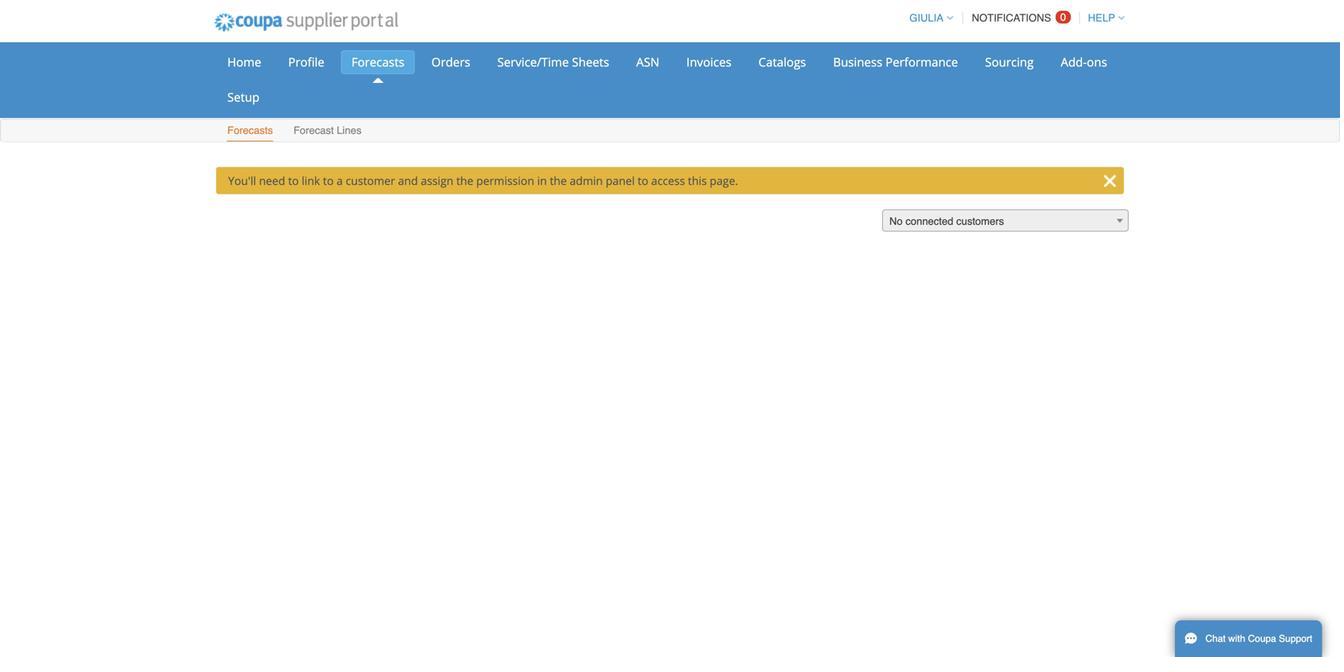 Task type: vqa. For each thing, say whether or not it's contained in the screenshot.
the home at the top left of the page
yes



Task type: locate. For each thing, give the bounding box(es) containing it.
1 horizontal spatial to
[[323, 173, 334, 188]]

forecasts link
[[341, 50, 415, 74], [227, 121, 274, 142]]

coupa
[[1249, 634, 1277, 645]]

0
[[1061, 11, 1067, 23]]

chat with coupa support
[[1206, 634, 1313, 645]]

to left a
[[323, 173, 334, 188]]

navigation
[[903, 2, 1125, 34]]

with
[[1229, 634, 1246, 645]]

forecasts link right profile link
[[341, 50, 415, 74]]

navigation containing notifications 0
[[903, 2, 1125, 34]]

asn
[[637, 54, 660, 70]]

1 horizontal spatial forecasts
[[352, 54, 405, 70]]

notifications 0
[[972, 11, 1067, 24]]

1 vertical spatial forecasts
[[227, 125, 273, 136]]

1 horizontal spatial forecasts link
[[341, 50, 415, 74]]

service/time sheets
[[498, 54, 610, 70]]

panel
[[606, 173, 635, 188]]

the right assign
[[457, 173, 474, 188]]

no
[[890, 216, 903, 227]]

chat
[[1206, 634, 1226, 645]]

assign
[[421, 173, 454, 188]]

you'll
[[228, 173, 256, 188]]

help link
[[1082, 12, 1125, 24]]

asn link
[[626, 50, 670, 74]]

the right in
[[550, 173, 567, 188]]

3 to from the left
[[638, 173, 649, 188]]

in
[[538, 173, 547, 188]]

1 horizontal spatial the
[[550, 173, 567, 188]]

chat with coupa support button
[[1176, 621, 1323, 658]]

2 horizontal spatial to
[[638, 173, 649, 188]]

0 vertical spatial forecasts
[[352, 54, 405, 70]]

no connected customers
[[890, 216, 1005, 227]]

sourcing
[[986, 54, 1034, 70]]

and
[[398, 173, 418, 188]]

business
[[834, 54, 883, 70]]

0 horizontal spatial the
[[457, 173, 474, 188]]

1 to from the left
[[288, 173, 299, 188]]

profile link
[[278, 50, 335, 74]]

the
[[457, 173, 474, 188], [550, 173, 567, 188]]

0 horizontal spatial to
[[288, 173, 299, 188]]

sourcing link
[[975, 50, 1045, 74]]

giulia link
[[903, 12, 954, 24]]

orders link
[[421, 50, 481, 74]]

setup link
[[217, 85, 270, 109]]

you'll need to link to a customer and assign the permission in the admin panel to access this page.
[[228, 173, 739, 188]]

forecasts
[[352, 54, 405, 70], [227, 125, 273, 136]]

forecast
[[294, 125, 334, 136]]

forecasts down setup link
[[227, 125, 273, 136]]

1 vertical spatial forecasts link
[[227, 121, 274, 142]]

forecast lines link
[[293, 121, 363, 142]]

business performance
[[834, 54, 959, 70]]

ons
[[1088, 54, 1108, 70]]

forecasts right profile
[[352, 54, 405, 70]]

to right panel
[[638, 173, 649, 188]]

to left link
[[288, 173, 299, 188]]

to
[[288, 173, 299, 188], [323, 173, 334, 188], [638, 173, 649, 188]]

support
[[1280, 634, 1313, 645]]

profile
[[288, 54, 325, 70]]

forecasts link down setup link
[[227, 121, 274, 142]]

0 horizontal spatial forecasts
[[227, 125, 273, 136]]

0 vertical spatial forecasts link
[[341, 50, 415, 74]]

home
[[227, 54, 261, 70]]

add-
[[1061, 54, 1088, 70]]



Task type: describe. For each thing, give the bounding box(es) containing it.
business performance link
[[823, 50, 969, 74]]

add-ons
[[1061, 54, 1108, 70]]

connected
[[906, 216, 954, 227]]

invoices
[[687, 54, 732, 70]]

invoices link
[[676, 50, 742, 74]]

setup
[[227, 89, 260, 105]]

lines
[[337, 125, 362, 136]]

orders
[[432, 54, 471, 70]]

catalogs
[[759, 54, 807, 70]]

coupa supplier portal image
[[204, 2, 409, 42]]

need
[[259, 173, 285, 188]]

page.
[[710, 173, 739, 188]]

0 horizontal spatial forecasts link
[[227, 121, 274, 142]]

a
[[337, 173, 343, 188]]

catalogs link
[[749, 50, 817, 74]]

performance
[[886, 54, 959, 70]]

giulia
[[910, 12, 944, 24]]

sheets
[[572, 54, 610, 70]]

home link
[[217, 50, 272, 74]]

this
[[688, 173, 707, 188]]

forecast lines
[[294, 125, 362, 136]]

service/time
[[498, 54, 569, 70]]

admin
[[570, 173, 603, 188]]

customers
[[957, 216, 1005, 227]]

forecasts for left forecasts link
[[227, 125, 273, 136]]

notifications
[[972, 12, 1052, 24]]

No connected customers text field
[[884, 210, 1129, 233]]

add-ons link
[[1051, 50, 1118, 74]]

forecasts for forecasts link to the right
[[352, 54, 405, 70]]

2 to from the left
[[323, 173, 334, 188]]

1 the from the left
[[457, 173, 474, 188]]

permission
[[477, 173, 535, 188]]

No connected customers field
[[883, 210, 1129, 233]]

2 the from the left
[[550, 173, 567, 188]]

customer
[[346, 173, 395, 188]]

access
[[652, 173, 685, 188]]

service/time sheets link
[[487, 50, 620, 74]]

link
[[302, 173, 320, 188]]

help
[[1089, 12, 1116, 24]]



